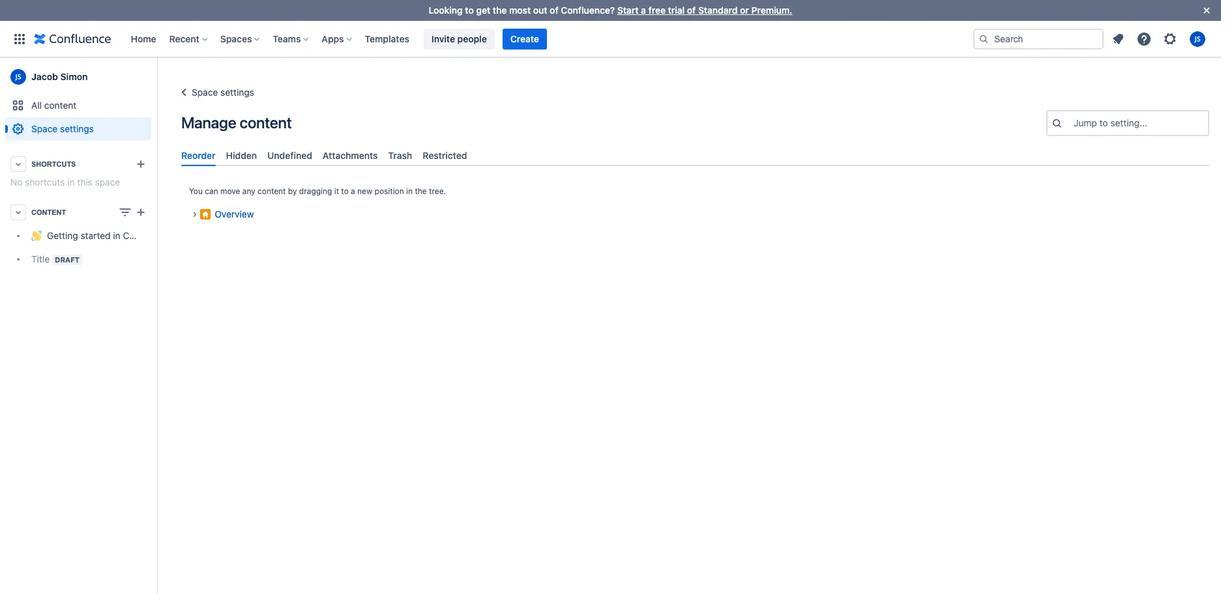 Task type: locate. For each thing, give the bounding box(es) containing it.
space settings up manage content
[[192, 87, 254, 98]]

1 horizontal spatial of
[[687, 5, 696, 16]]

free
[[649, 5, 666, 16]]

jump
[[1074, 117, 1098, 128]]

1 horizontal spatial in
[[113, 231, 120, 242]]

content up hidden
[[240, 113, 292, 132]]

in inside tree
[[113, 231, 120, 242]]

a
[[641, 5, 646, 16], [351, 187, 355, 196]]

apps
[[322, 33, 344, 44]]

to
[[465, 5, 474, 16], [1100, 117, 1108, 128], [341, 187, 349, 196]]

0 vertical spatial space
[[192, 87, 218, 98]]

banner
[[0, 21, 1222, 57]]

restricted
[[423, 150, 467, 161]]

draft
[[55, 256, 80, 264]]

space up manage
[[192, 87, 218, 98]]

0 horizontal spatial space
[[31, 123, 58, 134]]

help icon image
[[1137, 31, 1152, 47]]

confluence image
[[34, 31, 111, 47], [34, 31, 111, 47]]

content for manage content
[[240, 113, 292, 132]]

create a page image
[[133, 205, 149, 220]]

in left this
[[67, 177, 75, 188]]

this
[[77, 177, 92, 188]]

in right started on the top left of the page
[[113, 231, 120, 242]]

space element
[[0, 57, 171, 595]]

manage
[[181, 113, 236, 132]]

1 horizontal spatial the
[[493, 5, 507, 16]]

create link
[[503, 28, 547, 49]]

invite people button
[[424, 28, 495, 49]]

shortcuts button
[[5, 153, 151, 176]]

space settings link up manage
[[176, 85, 254, 100]]

no shortcuts in this space
[[10, 177, 120, 188]]

1 of from the left
[[550, 5, 559, 16]]

a left the new
[[351, 187, 355, 196]]

space settings link down all content
[[5, 117, 151, 141]]

get
[[476, 5, 491, 16]]

1 vertical spatial space settings
[[31, 123, 94, 134]]

trash
[[388, 150, 412, 161]]

in
[[67, 177, 75, 188], [406, 187, 413, 196], [113, 231, 120, 242]]

attachments link
[[318, 145, 383, 166]]

1 vertical spatial space settings link
[[5, 117, 151, 141]]

home
[[131, 33, 156, 44]]

0 vertical spatial to
[[465, 5, 474, 16]]

space
[[192, 87, 218, 98], [31, 123, 58, 134]]

templates
[[365, 33, 409, 44]]

tree containing getting started in confluence
[[5, 224, 171, 271]]

0 horizontal spatial a
[[351, 187, 355, 196]]

1 horizontal spatial space
[[192, 87, 218, 98]]

tree
[[5, 224, 171, 271]]

overview
[[215, 209, 254, 220]]

settings icon image
[[1163, 31, 1178, 47]]

1 horizontal spatial a
[[641, 5, 646, 16]]

trash link
[[383, 145, 418, 166]]

content
[[44, 100, 77, 111], [240, 113, 292, 132], [258, 187, 286, 196]]

home link
[[127, 28, 160, 49]]

templates link
[[361, 28, 413, 49]]

in right 'position'
[[406, 187, 413, 196]]

tab list
[[176, 145, 1215, 166]]

in for confluence
[[113, 231, 120, 242]]

teams button
[[269, 28, 314, 49]]

the left tree.
[[415, 187, 427, 196]]

all content
[[31, 100, 77, 111]]

space settings
[[192, 87, 254, 98], [31, 123, 94, 134]]

create
[[510, 33, 539, 44]]

reorder link
[[176, 145, 221, 166]]

1 horizontal spatial to
[[465, 5, 474, 16]]

1 horizontal spatial space settings
[[192, 87, 254, 98]]

space
[[95, 177, 120, 188]]

jacob simon link
[[5, 64, 151, 90]]

confluence
[[123, 231, 171, 242]]

started
[[81, 231, 111, 242]]

getting
[[47, 231, 78, 242]]

1 vertical spatial to
[[1100, 117, 1108, 128]]

of right "trial" at the right top of the page
[[687, 5, 696, 16]]

of right out
[[550, 5, 559, 16]]

to right jump
[[1100, 117, 1108, 128]]

0 horizontal spatial in
[[67, 177, 75, 188]]

settings
[[220, 87, 254, 98], [60, 123, 94, 134]]

hidden
[[226, 150, 257, 161]]

content right 'all'
[[44, 100, 77, 111]]

title
[[31, 254, 50, 265]]

notification icon image
[[1111, 31, 1126, 47]]

1 vertical spatial a
[[351, 187, 355, 196]]

0 horizontal spatial settings
[[60, 123, 94, 134]]

setting...
[[1111, 117, 1148, 128]]

most
[[509, 5, 531, 16]]

the right get
[[493, 5, 507, 16]]

0 vertical spatial the
[[493, 5, 507, 16]]

tree inside the space element
[[5, 224, 171, 271]]

space settings link
[[176, 85, 254, 100], [5, 117, 151, 141]]

a left free
[[641, 5, 646, 16]]

0 horizontal spatial space settings
[[31, 123, 94, 134]]

0 vertical spatial settings
[[220, 87, 254, 98]]

0 vertical spatial a
[[641, 5, 646, 16]]

of
[[550, 5, 559, 16], [687, 5, 696, 16]]

spaces
[[220, 33, 252, 44]]

global element
[[8, 21, 974, 57]]

0 vertical spatial space settings link
[[176, 85, 254, 100]]

settings down all content link
[[60, 123, 94, 134]]

jump to setting...
[[1074, 117, 1148, 128]]

space settings inside the space element
[[31, 123, 94, 134]]

getting started in confluence
[[47, 231, 171, 242]]

0 horizontal spatial to
[[341, 187, 349, 196]]

search image
[[979, 34, 989, 44]]

to left get
[[465, 5, 474, 16]]

space settings down all content
[[31, 123, 94, 134]]

undefined
[[267, 150, 312, 161]]

invite
[[432, 33, 455, 44]]

the
[[493, 5, 507, 16], [415, 187, 427, 196]]

new
[[357, 187, 373, 196]]

content button
[[5, 201, 151, 224]]

1 vertical spatial the
[[415, 187, 427, 196]]

reorder
[[181, 150, 216, 161]]

content inside the space element
[[44, 100, 77, 111]]

appswitcher icon image
[[12, 31, 27, 47]]

undefined link
[[262, 145, 318, 166]]

or
[[740, 5, 749, 16]]

1 vertical spatial settings
[[60, 123, 94, 134]]

space down 'all'
[[31, 123, 58, 134]]

0 vertical spatial content
[[44, 100, 77, 111]]

by
[[288, 187, 297, 196]]

overview link
[[200, 205, 258, 225]]

0 horizontal spatial of
[[550, 5, 559, 16]]

you
[[189, 187, 203, 196]]

1 vertical spatial content
[[240, 113, 292, 132]]

settings up manage content
[[220, 87, 254, 98]]

to right it
[[341, 187, 349, 196]]

2 horizontal spatial to
[[1100, 117, 1108, 128]]

2 of from the left
[[687, 5, 696, 16]]

you can move any content by dragging it to a new position in the tree.
[[189, 187, 446, 196]]

content left by on the left of page
[[258, 187, 286, 196]]

confluence?
[[561, 5, 615, 16]]

1 vertical spatial space
[[31, 123, 58, 134]]



Task type: describe. For each thing, give the bounding box(es) containing it.
collapse sidebar image
[[142, 64, 171, 90]]

Search field
[[974, 28, 1104, 49]]

close image
[[1199, 3, 1215, 18]]

premium.
[[752, 5, 793, 16]]

to for setting...
[[1100, 117, 1108, 128]]

recent button
[[165, 28, 212, 49]]

shortcuts
[[25, 177, 65, 188]]

start
[[617, 5, 639, 16]]

in for this
[[67, 177, 75, 188]]

hidden link
[[221, 145, 262, 166]]

all
[[31, 100, 42, 111]]

out
[[533, 5, 548, 16]]

move
[[220, 187, 240, 196]]

shortcuts
[[31, 160, 76, 168]]

add shortcut image
[[133, 157, 149, 172]]

position
[[375, 187, 404, 196]]

change view image
[[117, 205, 133, 220]]

0 vertical spatial space settings
[[192, 87, 254, 98]]

your profile and preferences image
[[1190, 31, 1206, 47]]

looking to get the most out of confluence? start a free trial of standard or premium.
[[429, 5, 793, 16]]

0 horizontal spatial space settings link
[[5, 117, 151, 141]]

looking
[[429, 5, 463, 16]]

invite people
[[432, 33, 487, 44]]

no
[[10, 177, 22, 188]]

2 vertical spatial content
[[258, 187, 286, 196]]

Search settings text field
[[1074, 117, 1077, 130]]

any
[[243, 187, 255, 196]]

attachments
[[323, 150, 378, 161]]

a for free
[[641, 5, 646, 16]]

spaces button
[[216, 28, 265, 49]]

content for all content
[[44, 100, 77, 111]]

getting started in confluence link
[[5, 224, 171, 248]]

can
[[205, 187, 218, 196]]

2 vertical spatial to
[[341, 187, 349, 196]]

dragging
[[299, 187, 332, 196]]

start a free trial of standard or premium. link
[[617, 5, 793, 16]]

settings inside the space element
[[60, 123, 94, 134]]

tree.
[[429, 187, 446, 196]]

tab list containing reorder
[[176, 145, 1215, 166]]

trial
[[668, 5, 685, 16]]

all content link
[[5, 94, 151, 117]]

content
[[31, 209, 66, 217]]

0 horizontal spatial the
[[415, 187, 427, 196]]

a for new
[[351, 187, 355, 196]]

2 horizontal spatial in
[[406, 187, 413, 196]]

title draft
[[31, 254, 80, 265]]

people
[[458, 33, 487, 44]]

simon
[[60, 71, 88, 82]]

restricted link
[[418, 145, 472, 166]]

apps button
[[318, 28, 357, 49]]

teams
[[273, 33, 301, 44]]

1 horizontal spatial settings
[[220, 87, 254, 98]]

manage content
[[181, 113, 292, 132]]

jacob simon
[[31, 71, 88, 82]]

jacob
[[31, 71, 58, 82]]

to for get
[[465, 5, 474, 16]]

banner containing home
[[0, 21, 1222, 57]]

recent
[[169, 33, 199, 44]]

standard
[[698, 5, 738, 16]]

it
[[334, 187, 339, 196]]

1 horizontal spatial space settings link
[[176, 85, 254, 100]]



Task type: vqa. For each thing, say whether or not it's contained in the screenshot.
right Space settings
yes



